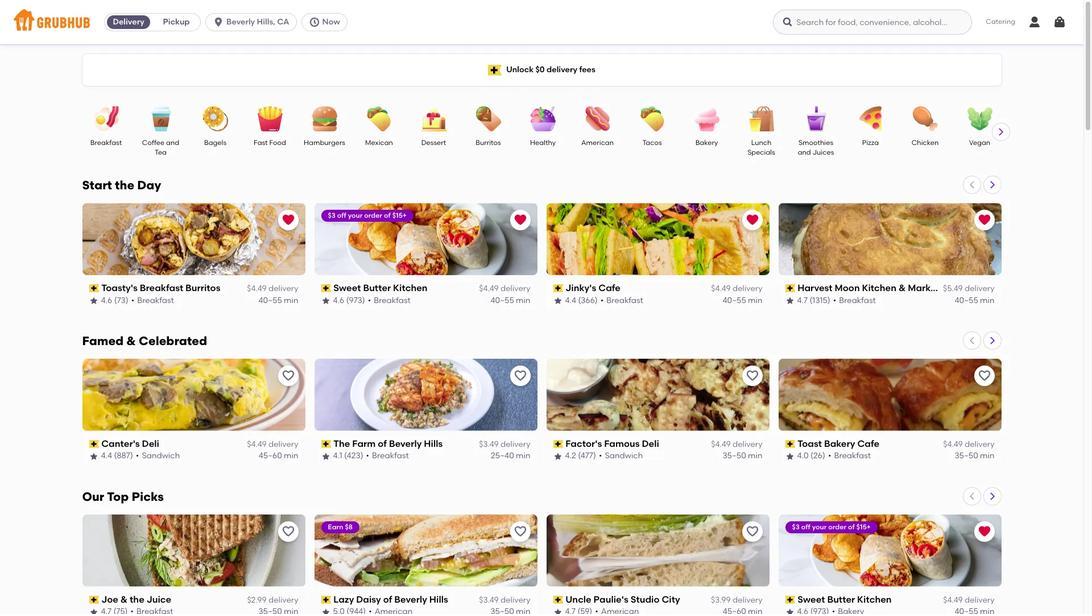 Task type: locate. For each thing, give the bounding box(es) containing it.
bakery
[[696, 139, 718, 147], [824, 439, 856, 449]]

40–55 for jinky's cafe
[[723, 296, 746, 305]]

subscription pass image for the farm of beverly hills
[[321, 441, 331, 448]]

2 caret left icon image from the top
[[968, 336, 977, 345]]

beverly hills, ca button
[[205, 13, 301, 31]]

2 vertical spatial caret left icon image
[[968, 492, 977, 501]]

lazy daisy of beverly hills
[[334, 594, 448, 605]]

1 saved restaurant image from the left
[[746, 213, 759, 227]]

1 horizontal spatial 4.4
[[565, 296, 576, 305]]

1 35–50 from the left
[[723, 451, 746, 461]]

1 horizontal spatial butter
[[828, 594, 855, 605]]

save this restaurant image
[[281, 369, 295, 383], [978, 369, 991, 383], [281, 525, 295, 539]]

0 horizontal spatial sweet butter kitchen
[[334, 283, 428, 294]]

0 vertical spatial $3.49
[[479, 440, 499, 450]]

$4.49
[[247, 284, 267, 294], [479, 284, 499, 294], [711, 284, 731, 294], [247, 440, 267, 450], [711, 440, 731, 450], [944, 440, 963, 450], [944, 596, 963, 605]]

1 horizontal spatial 35–50 min
[[955, 451, 995, 461]]

delivery for rightmost sweet butter kitchen logo
[[965, 596, 995, 605]]

0 horizontal spatial 35–50 min
[[723, 451, 763, 461]]

1 deli from the left
[[142, 439, 159, 449]]

hills for famed & celebrated
[[424, 439, 443, 449]]

1 40–55 from the left
[[259, 296, 282, 305]]

& for the
[[121, 594, 128, 605]]

saved restaurant image
[[281, 213, 295, 227], [514, 213, 527, 227], [978, 525, 991, 539]]

0 horizontal spatial bakery
[[696, 139, 718, 147]]

min for the farm of beverly hills
[[516, 451, 531, 461]]

star icon image
[[89, 296, 98, 305], [321, 296, 330, 305], [553, 296, 562, 305], [785, 296, 795, 305], [89, 452, 98, 461], [321, 452, 330, 461], [553, 452, 562, 461], [785, 452, 795, 461], [89, 608, 98, 615], [321, 608, 330, 615], [553, 608, 562, 615], [785, 608, 795, 615]]

0 horizontal spatial butter
[[363, 283, 391, 294]]

1 horizontal spatial off
[[802, 523, 811, 531]]

1 horizontal spatial and
[[798, 149, 811, 157]]

1 vertical spatial beverly
[[389, 439, 422, 449]]

the farm of beverly hills
[[334, 439, 443, 449]]

breakfast down moon
[[839, 296, 876, 305]]

0 vertical spatial bakery
[[696, 139, 718, 147]]

1 vertical spatial $15+
[[857, 523, 871, 531]]

coffee and tea image
[[141, 106, 181, 131]]

kitchen
[[393, 283, 428, 294], [862, 283, 897, 294], [858, 594, 892, 605]]

delivery
[[113, 17, 144, 27]]

subscription pass image for lazy daisy of beverly hills logo
[[321, 596, 331, 604]]

1 sandwich from the left
[[142, 451, 180, 461]]

0 vertical spatial $15+
[[392, 212, 407, 220]]

day
[[137, 178, 161, 192]]

breakfast down toast bakery cafe
[[834, 451, 871, 461]]

• right (366)
[[601, 296, 604, 305]]

the
[[334, 439, 350, 449]]

• right (1315)
[[833, 296, 837, 305]]

0 vertical spatial cafe
[[599, 283, 621, 294]]

order for topmost sweet butter kitchen logo
[[364, 212, 382, 220]]

$4.49 for 4.6 (973)
[[479, 284, 499, 294]]

4 40–55 from the left
[[955, 296, 979, 305]]

0 horizontal spatial cafe
[[599, 283, 621, 294]]

0 vertical spatial sweet
[[334, 283, 361, 294]]

save this restaurant image for famed & celebrated
[[281, 369, 295, 383]]

& right the famed
[[126, 334, 136, 348]]

2 sandwich from the left
[[605, 451, 643, 461]]

breakfast down "the farm of beverly hills"
[[372, 451, 409, 461]]

$4.49 delivery for (477)
[[711, 440, 763, 450]]

0 horizontal spatial • sandwich
[[136, 451, 180, 461]]

1 horizontal spatial burritos
[[476, 139, 501, 147]]

1 horizontal spatial sweet butter kitchen
[[798, 594, 892, 605]]

2 vertical spatial &
[[121, 594, 128, 605]]

saved restaurant button
[[278, 210, 298, 230], [510, 210, 531, 230], [742, 210, 763, 230], [974, 210, 995, 230], [974, 522, 995, 542]]

1 vertical spatial 4.4
[[101, 451, 112, 461]]

caret left icon image
[[968, 180, 977, 189], [968, 336, 977, 345], [968, 492, 977, 501]]

1 horizontal spatial saved restaurant image
[[514, 213, 527, 227]]

1 vertical spatial $3 off your order of $15+
[[792, 523, 871, 531]]

beverly left hills,
[[227, 17, 255, 27]]

$3.49 for our top picks
[[479, 596, 499, 605]]

0 horizontal spatial order
[[364, 212, 382, 220]]

caret right icon image for start the day
[[988, 180, 997, 189]]

daisy
[[356, 594, 381, 605]]

4.6 (73)
[[101, 296, 128, 305]]

1 horizontal spatial saved restaurant image
[[978, 213, 991, 227]]

subscription pass image left canter's
[[89, 441, 99, 448]]

4.6 left (73)
[[101, 296, 112, 305]]

• breakfast right (973)
[[368, 296, 411, 305]]

lazy daisy of beverly hills logo image
[[314, 515, 537, 587]]

0 horizontal spatial your
[[348, 212, 363, 220]]

4.4
[[565, 296, 576, 305], [101, 451, 112, 461]]

0 vertical spatial $3.49 delivery
[[479, 440, 531, 450]]

1 • sandwich from the left
[[136, 451, 180, 461]]

$4.49 for 4.6 (73)
[[247, 284, 267, 294]]

lunch specials
[[748, 139, 775, 157]]

4 40–55 min from the left
[[955, 296, 995, 305]]

the farm of beverly hills logo image
[[314, 359, 537, 431]]

your for rightmost sweet butter kitchen logo
[[812, 523, 827, 531]]

40–55 for toasty's breakfast burritos
[[259, 296, 282, 305]]

subscription pass image
[[553, 285, 563, 293], [89, 441, 99, 448], [321, 441, 331, 448], [553, 596, 563, 604]]

• right (973)
[[368, 296, 371, 305]]

0 vertical spatial 4.4
[[565, 296, 576, 305]]

bakery up (26)
[[824, 439, 856, 449]]

1 vertical spatial $3.49
[[479, 596, 499, 605]]

save this restaurant button for joe & the juice
[[278, 522, 298, 542]]

2 $3.49 from the top
[[479, 596, 499, 605]]

1 vertical spatial butter
[[828, 594, 855, 605]]

delivery for canter's deli logo
[[269, 440, 298, 450]]

0 vertical spatial $3 off your order of $15+
[[328, 212, 407, 220]]

min for sweet butter kitchen
[[516, 296, 531, 305]]

0 vertical spatial &
[[899, 283, 906, 294]]

1 horizontal spatial deli
[[642, 439, 659, 449]]

1 horizontal spatial • sandwich
[[599, 451, 643, 461]]

1 4.6 from the left
[[101, 296, 112, 305]]

now button
[[301, 13, 352, 31]]

1 35–50 min from the left
[[723, 451, 763, 461]]

canter's
[[101, 439, 140, 449]]

1 horizontal spatial $15+
[[857, 523, 871, 531]]

1 vertical spatial your
[[812, 523, 827, 531]]

breakfast right (973)
[[374, 296, 411, 305]]

25–40
[[491, 451, 514, 461]]

1 vertical spatial and
[[798, 149, 811, 157]]

1 vertical spatial hills
[[429, 594, 448, 605]]

dessert
[[421, 139, 446, 147]]

min
[[284, 296, 298, 305], [516, 296, 531, 305], [748, 296, 763, 305], [980, 296, 995, 305], [284, 451, 298, 461], [516, 451, 531, 461], [748, 451, 763, 461], [980, 451, 995, 461]]

• for cafe
[[601, 296, 604, 305]]

star icon image for canter's deli logo
[[89, 452, 98, 461]]

2 35–50 from the left
[[955, 451, 979, 461]]

1 horizontal spatial sandwich
[[605, 451, 643, 461]]

saved restaurant image
[[746, 213, 759, 227], [978, 213, 991, 227]]

sandwich for deli
[[142, 451, 180, 461]]

the left day
[[115, 178, 134, 192]]

0 vertical spatial off
[[337, 212, 346, 220]]

$3.99
[[711, 596, 731, 605]]

and inside "coffee and tea"
[[166, 139, 179, 147]]

(887)
[[114, 451, 133, 461]]

unlock $0 delivery fees
[[506, 65, 596, 74]]

sandwich down famous
[[605, 451, 643, 461]]

2 vertical spatial beverly
[[394, 594, 427, 605]]

fees
[[579, 65, 596, 74]]

4.6
[[101, 296, 112, 305], [333, 296, 344, 305]]

subscription pass image left jinky's
[[553, 285, 563, 293]]

$4.49 for 4.0 (26)
[[944, 440, 963, 450]]

40–55 min
[[259, 296, 298, 305], [491, 296, 531, 305], [723, 296, 763, 305], [955, 296, 995, 305]]

1 vertical spatial sweet butter kitchen logo image
[[779, 515, 1002, 587]]

coffee and tea
[[142, 139, 179, 157]]

0 horizontal spatial $15+
[[392, 212, 407, 220]]

beverly
[[227, 17, 255, 27], [389, 439, 422, 449], [394, 594, 427, 605]]

0 vertical spatial beverly
[[227, 17, 255, 27]]

star icon image for topmost sweet butter kitchen logo
[[321, 296, 330, 305]]

0 horizontal spatial sandwich
[[142, 451, 180, 461]]

cafe down toast bakery cafe logo
[[858, 439, 880, 449]]

3 caret left icon image from the top
[[968, 492, 977, 501]]

0 horizontal spatial saved restaurant image
[[281, 213, 295, 227]]

1 horizontal spatial 35–50
[[955, 451, 979, 461]]

breakfast for toast bakery cafe
[[834, 451, 871, 461]]

vegan
[[969, 139, 991, 147]]

fast food
[[254, 139, 286, 147]]

& right joe
[[121, 594, 128, 605]]

1 horizontal spatial your
[[812, 523, 827, 531]]

subscription pass image for factor's famous deli logo
[[553, 441, 563, 448]]

save this restaurant image for the farm of beverly hills
[[514, 369, 527, 383]]

2 40–55 min from the left
[[491, 296, 531, 305]]

svg image
[[1028, 15, 1042, 29], [1053, 15, 1067, 29], [213, 17, 224, 28], [783, 17, 794, 28]]

0 vertical spatial and
[[166, 139, 179, 147]]

4.6 left (973)
[[333, 296, 344, 305]]

1 horizontal spatial $3 off your order of $15+
[[792, 523, 871, 531]]

now
[[322, 17, 340, 27]]

• breakfast down jinky's cafe
[[601, 296, 643, 305]]

$3.99 delivery
[[711, 596, 763, 605]]

2 4.6 from the left
[[333, 296, 344, 305]]

$4.49 delivery for (366)
[[711, 284, 763, 294]]

4.1 (423)
[[333, 451, 363, 461]]

0 vertical spatial your
[[348, 212, 363, 220]]

0 vertical spatial $3
[[328, 212, 336, 220]]

and
[[166, 139, 179, 147], [798, 149, 811, 157]]

sweet for subscription pass icon for rightmost sweet butter kitchen logo
[[798, 594, 825, 605]]

• breakfast for farm
[[366, 451, 409, 461]]

beverly right farm
[[389, 439, 422, 449]]

saved restaurant button for toasty's breakfast burritos
[[278, 210, 298, 230]]

fast food image
[[250, 106, 290, 131]]

paulie's
[[594, 594, 629, 605]]

1 vertical spatial &
[[126, 334, 136, 348]]

2 35–50 min from the left
[[955, 451, 995, 461]]

• right (477)
[[599, 451, 602, 461]]

bakery down bakery image
[[696, 139, 718, 147]]

40–55 min for jinky's cafe
[[723, 296, 763, 305]]

breakfast for jinky's cafe
[[607, 296, 643, 305]]

0 vertical spatial order
[[364, 212, 382, 220]]

1 vertical spatial order
[[829, 523, 847, 531]]

toast bakery cafe
[[798, 439, 880, 449]]

marketplace
[[908, 283, 965, 294]]

specials
[[748, 149, 775, 157]]

2 • sandwich from the left
[[599, 451, 643, 461]]

4.7
[[797, 296, 808, 305]]

1 horizontal spatial order
[[829, 523, 847, 531]]

caret left icon image for start the day
[[968, 180, 977, 189]]

2 horizontal spatial saved restaurant image
[[978, 525, 991, 539]]

subscription pass image left the uncle
[[553, 596, 563, 604]]

35–50 min for toast bakery cafe
[[955, 451, 995, 461]]

jinky's cafe
[[566, 283, 621, 294]]

save this restaurant image for factor's famous deli
[[746, 369, 759, 383]]

breakfast
[[90, 139, 122, 147], [140, 283, 183, 294], [137, 296, 174, 305], [374, 296, 411, 305], [607, 296, 643, 305], [839, 296, 876, 305], [372, 451, 409, 461], [834, 451, 871, 461]]

1 vertical spatial caret left icon image
[[968, 336, 977, 345]]

saved restaurant image for rightmost sweet butter kitchen logo
[[978, 525, 991, 539]]

subscription pass image
[[89, 285, 99, 293], [321, 285, 331, 293], [785, 285, 796, 293], [553, 441, 563, 448], [785, 441, 796, 448], [89, 596, 99, 604], [321, 596, 331, 604], [785, 596, 796, 604]]

• sandwich down the canter's deli
[[136, 451, 180, 461]]

order
[[364, 212, 382, 220], [829, 523, 847, 531]]

40–55
[[259, 296, 282, 305], [491, 296, 514, 305], [723, 296, 746, 305], [955, 296, 979, 305]]

• sandwich
[[136, 451, 180, 461], [599, 451, 643, 461]]

deli right famous
[[642, 439, 659, 449]]

4.2 (477)
[[565, 451, 596, 461]]

save this restaurant button
[[278, 366, 298, 386], [510, 366, 531, 386], [742, 366, 763, 386], [974, 366, 995, 386], [278, 522, 298, 542], [510, 522, 531, 542], [742, 522, 763, 542]]

sweet butter kitchen logo image
[[314, 203, 537, 275], [779, 515, 1002, 587]]

save this restaurant button for canter's deli
[[278, 366, 298, 386]]

•
[[131, 296, 134, 305], [368, 296, 371, 305], [601, 296, 604, 305], [833, 296, 837, 305], [136, 451, 139, 461], [366, 451, 369, 461], [599, 451, 602, 461], [828, 451, 832, 461]]

• breakfast for moon
[[833, 296, 876, 305]]

• breakfast for breakfast
[[131, 296, 174, 305]]

burritos down burritos image
[[476, 139, 501, 147]]

1 40–55 min from the left
[[259, 296, 298, 305]]

35–50
[[723, 451, 746, 461], [955, 451, 979, 461]]

35–50 min
[[723, 451, 763, 461], [955, 451, 995, 461]]

• breakfast down moon
[[833, 296, 876, 305]]

0 vertical spatial hills
[[424, 439, 443, 449]]

2 saved restaurant image from the left
[[978, 213, 991, 227]]

celebrated
[[139, 334, 207, 348]]

4.4 down jinky's
[[565, 296, 576, 305]]

1 vertical spatial burritos
[[186, 283, 220, 294]]

factor's
[[566, 439, 602, 449]]

chicken image
[[906, 106, 945, 131]]

1 vertical spatial sweet
[[798, 594, 825, 605]]

dessert image
[[414, 106, 454, 131]]

delivery for jinky's cafe logo
[[733, 284, 763, 294]]

harvest moon kitchen & marketplace
[[798, 283, 965, 294]]

1 vertical spatial cafe
[[858, 439, 880, 449]]

• breakfast for bakery
[[828, 451, 871, 461]]

1 horizontal spatial 4.6
[[333, 296, 344, 305]]

and inside smoothies and juices
[[798, 149, 811, 157]]

subscription pass image for jinky's cafe
[[553, 285, 563, 293]]

$3.49
[[479, 440, 499, 450], [479, 596, 499, 605]]

hills for our top picks
[[429, 594, 448, 605]]

the left juice
[[130, 594, 144, 605]]

4.6 for toasty's breakfast burritos
[[101, 296, 112, 305]]

0 horizontal spatial 4.4
[[101, 451, 112, 461]]

and down smoothies
[[798, 149, 811, 157]]

1 $3.49 from the top
[[479, 440, 499, 450]]

min for jinky's cafe
[[748, 296, 763, 305]]

• right (73)
[[131, 296, 134, 305]]

cafe right jinky's
[[599, 283, 621, 294]]

0 vertical spatial butter
[[363, 283, 391, 294]]

star icon image for factor's famous deli logo
[[553, 452, 562, 461]]

2 $3.49 delivery from the top
[[479, 596, 531, 605]]

$0
[[536, 65, 545, 74]]

0 horizontal spatial off
[[337, 212, 346, 220]]

hills down lazy daisy of beverly hills logo
[[429, 594, 448, 605]]

$5.49
[[943, 284, 963, 294]]

subscription pass image left the the
[[321, 441, 331, 448]]

0 horizontal spatial saved restaurant image
[[746, 213, 759, 227]]

0 horizontal spatial sweet
[[334, 283, 361, 294]]

joe & the juice
[[101, 594, 171, 605]]

save this restaurant image
[[514, 369, 527, 383], [746, 369, 759, 383], [514, 525, 527, 539], [746, 525, 759, 539]]

1 vertical spatial bakery
[[824, 439, 856, 449]]

bakery image
[[687, 106, 727, 131]]

• right (26)
[[828, 451, 832, 461]]

1 horizontal spatial $3
[[792, 523, 800, 531]]

• right (887)
[[136, 451, 139, 461]]

subscription pass image for toast bakery cafe logo
[[785, 441, 796, 448]]

0 vertical spatial sweet butter kitchen
[[334, 283, 428, 294]]

subscription pass image for topmost sweet butter kitchen logo
[[321, 285, 331, 293]]

40–55 for sweet butter kitchen
[[491, 296, 514, 305]]

delivery
[[547, 65, 578, 74], [269, 284, 298, 294], [501, 284, 531, 294], [733, 284, 763, 294], [965, 284, 995, 294], [269, 440, 298, 450], [501, 440, 531, 450], [733, 440, 763, 450], [965, 440, 995, 450], [269, 596, 298, 605], [501, 596, 531, 605], [733, 596, 763, 605], [965, 596, 995, 605]]

$3.49 delivery for celebrated
[[479, 440, 531, 450]]

joe & the juice logo image
[[82, 515, 305, 587]]

breakfast down jinky's cafe
[[607, 296, 643, 305]]

1 caret left icon image from the top
[[968, 180, 977, 189]]

top
[[107, 490, 129, 504]]

0 horizontal spatial deli
[[142, 439, 159, 449]]

your for topmost sweet butter kitchen logo
[[348, 212, 363, 220]]

subscription pass image for joe & the juice logo
[[89, 596, 99, 604]]

(73)
[[114, 296, 128, 305]]

1 vertical spatial $3.49 delivery
[[479, 596, 531, 605]]

• down farm
[[366, 451, 369, 461]]

(1315)
[[810, 296, 831, 305]]

sandwich down the canter's deli
[[142, 451, 180, 461]]

star icon image for toast bakery cafe logo
[[785, 452, 795, 461]]

burritos down toasty's breakfast burritos logo
[[186, 283, 220, 294]]

• breakfast for cafe
[[601, 296, 643, 305]]

save this restaurant image for uncle paulie's studio city
[[746, 525, 759, 539]]

saved restaurant image inside button
[[281, 213, 295, 227]]

• breakfast down the toasty's breakfast burritos
[[131, 296, 174, 305]]

0 horizontal spatial sweet butter kitchen logo image
[[314, 203, 537, 275]]

catering
[[986, 18, 1016, 26]]

• breakfast down "the farm of beverly hills"
[[366, 451, 409, 461]]

$3 off your order of $15+
[[328, 212, 407, 220], [792, 523, 871, 531]]

2 40–55 from the left
[[491, 296, 514, 305]]

beverly inside beverly hills, ca "button"
[[227, 17, 255, 27]]

svg image inside beverly hills, ca "button"
[[213, 17, 224, 28]]

deli
[[142, 439, 159, 449], [642, 439, 659, 449]]

star icon image for joe & the juice logo
[[89, 608, 98, 615]]

1 horizontal spatial bakery
[[824, 439, 856, 449]]

$15+
[[392, 212, 407, 220], [857, 523, 871, 531]]

0 horizontal spatial 4.6
[[101, 296, 112, 305]]

1 $3.49 delivery from the top
[[479, 440, 531, 450]]

off
[[337, 212, 346, 220], [802, 523, 811, 531]]

breakfast for the farm of beverly hills
[[372, 451, 409, 461]]

0 horizontal spatial 35–50
[[723, 451, 746, 461]]

beverly right daisy
[[394, 594, 427, 605]]

• breakfast for butter
[[368, 296, 411, 305]]

min for harvest moon kitchen & marketplace
[[980, 296, 995, 305]]

and up tea
[[166, 139, 179, 147]]

3 40–55 min from the left
[[723, 296, 763, 305]]

1 vertical spatial sweet butter kitchen
[[798, 594, 892, 605]]

vegan image
[[960, 106, 1000, 131]]

hills down the farm of beverly hills logo
[[424, 439, 443, 449]]

• sandwich down famous
[[599, 451, 643, 461]]

4.4 left (887)
[[101, 451, 112, 461]]

1 vertical spatial off
[[802, 523, 811, 531]]

&
[[899, 283, 906, 294], [126, 334, 136, 348], [121, 594, 128, 605]]

delivery for harvest moon kitchen & marketplace logo
[[965, 284, 995, 294]]

& left marketplace
[[899, 283, 906, 294]]

40–55 min for harvest moon kitchen & marketplace
[[955, 296, 995, 305]]

0 vertical spatial caret left icon image
[[968, 180, 977, 189]]

deli right canter's
[[142, 439, 159, 449]]

1 horizontal spatial cafe
[[858, 439, 880, 449]]

save this restaurant button for toast bakery cafe
[[974, 366, 995, 386]]

breakfast down the toasty's breakfast burritos
[[137, 296, 174, 305]]

the
[[115, 178, 134, 192], [130, 594, 144, 605]]

• breakfast down toast bakery cafe
[[828, 451, 871, 461]]

1 horizontal spatial sweet
[[798, 594, 825, 605]]

0 horizontal spatial $3 off your order of $15+
[[328, 212, 407, 220]]

$3.49 for famed & celebrated
[[479, 440, 499, 450]]

hills
[[424, 439, 443, 449], [429, 594, 448, 605]]

caret right icon image
[[997, 127, 1006, 137], [988, 180, 997, 189], [988, 336, 997, 345], [988, 492, 997, 501]]

45–60
[[259, 451, 282, 461]]

$3.49 delivery for picks
[[479, 596, 531, 605]]

3 40–55 from the left
[[723, 296, 746, 305]]

0 horizontal spatial and
[[166, 139, 179, 147]]



Task type: describe. For each thing, give the bounding box(es) containing it.
caret right icon image for our top picks
[[988, 492, 997, 501]]

min for toasty's breakfast burritos
[[284, 296, 298, 305]]

tacos image
[[632, 106, 672, 131]]

40–55 for harvest moon kitchen & marketplace
[[955, 296, 979, 305]]

breakfast for toasty's breakfast burritos
[[137, 296, 174, 305]]

4.4 (887)
[[101, 451, 133, 461]]

toasty's
[[101, 283, 138, 294]]

svg image
[[309, 17, 320, 28]]

factor's famous deli
[[566, 439, 659, 449]]

ca
[[277, 17, 289, 27]]

delivery for factor's famous deli logo
[[733, 440, 763, 450]]

subscription pass image for uncle paulie's studio city
[[553, 596, 563, 604]]

4.4 for jinky's cafe
[[565, 296, 576, 305]]

delivery for joe & the juice logo
[[269, 596, 298, 605]]

butter for subscription pass icon related to topmost sweet butter kitchen logo
[[363, 283, 391, 294]]

joe
[[101, 594, 118, 605]]

burritos image
[[469, 106, 508, 131]]

• for famous
[[599, 451, 602, 461]]

min for factor's famous deli
[[748, 451, 763, 461]]

breakfast down breakfast image on the top
[[90, 139, 122, 147]]

• for breakfast
[[131, 296, 134, 305]]

breakfast right toasty's
[[140, 283, 183, 294]]

kitchen for start the day
[[862, 283, 897, 294]]

35–50 for toast bakery cafe
[[955, 451, 979, 461]]

order for rightmost sweet butter kitchen logo
[[829, 523, 847, 531]]

4.4 (366)
[[565, 296, 598, 305]]

• for farm
[[366, 451, 369, 461]]

earn
[[328, 523, 343, 531]]

mexican image
[[359, 106, 399, 131]]

save this restaurant button for factor's famous deli
[[742, 366, 763, 386]]

factor's famous deli logo image
[[547, 359, 770, 431]]

0 vertical spatial the
[[115, 178, 134, 192]]

american
[[581, 139, 614, 147]]

• for butter
[[368, 296, 371, 305]]

beverly hills, ca
[[227, 17, 289, 27]]

0 horizontal spatial $3
[[328, 212, 336, 220]]

farm
[[352, 439, 376, 449]]

toast
[[798, 439, 822, 449]]

toasty's breakfast burritos
[[101, 283, 220, 294]]

delivery button
[[105, 13, 153, 31]]

lunch specials image
[[742, 106, 782, 131]]

40–55 min for sweet butter kitchen
[[491, 296, 531, 305]]

saved restaurant button for jinky's cafe
[[742, 210, 763, 230]]

0 vertical spatial burritos
[[476, 139, 501, 147]]

star icon image for toasty's breakfast burritos logo
[[89, 296, 98, 305]]

4.6 (973)
[[333, 296, 365, 305]]

(366)
[[578, 296, 598, 305]]

$4.49 delivery for (887)
[[247, 440, 298, 450]]

• for bakery
[[828, 451, 832, 461]]

$15+ for rightmost sweet butter kitchen logo
[[857, 523, 871, 531]]

hamburgers
[[304, 139, 345, 147]]

4.7 (1315)
[[797, 296, 831, 305]]

4.2
[[565, 451, 576, 461]]

caret right icon image for famed & celebrated
[[988, 336, 997, 345]]

mexican
[[365, 139, 393, 147]]

start the day
[[82, 178, 161, 192]]

jinky's
[[566, 283, 597, 294]]

healthy
[[530, 139, 556, 147]]

start
[[82, 178, 112, 192]]

famed
[[82, 334, 124, 348]]

off for topmost sweet butter kitchen logo
[[337, 212, 346, 220]]

min for canter's deli
[[284, 451, 298, 461]]

delivery for topmost sweet butter kitchen logo
[[501, 284, 531, 294]]

& for celebrated
[[126, 334, 136, 348]]

toasty's breakfast burritos logo image
[[82, 203, 305, 275]]

delivery for the farm of beverly hills logo
[[501, 440, 531, 450]]

$15+ for topmost sweet butter kitchen logo
[[392, 212, 407, 220]]

uncle paulie's studio city
[[566, 594, 680, 605]]

jinky's cafe logo image
[[547, 203, 770, 275]]

toast bakery cafe logo image
[[779, 359, 1002, 431]]

our
[[82, 490, 104, 504]]

unlock
[[506, 65, 534, 74]]

earn $8
[[328, 523, 353, 531]]

hills,
[[257, 17, 275, 27]]

chicken
[[912, 139, 939, 147]]

saved restaurant image for harvest moon kitchen & marketplace
[[978, 213, 991, 227]]

main navigation navigation
[[0, 0, 1084, 44]]

lazy
[[334, 594, 354, 605]]

$4.49 for 4.4 (366)
[[711, 284, 731, 294]]

1 horizontal spatial sweet butter kitchen logo image
[[779, 515, 1002, 587]]

$4.49 for 4.2 (477)
[[711, 440, 731, 450]]

breakfast image
[[86, 106, 126, 131]]

smoothies and juices
[[798, 139, 834, 157]]

sandwich for famous
[[605, 451, 643, 461]]

$2.99 delivery
[[247, 596, 298, 605]]

(26)
[[811, 451, 826, 461]]

35–50 min for factor's famous deli
[[723, 451, 763, 461]]

saved restaurant button for harvest moon kitchen & marketplace
[[974, 210, 995, 230]]

• for deli
[[136, 451, 139, 461]]

tacos
[[643, 139, 662, 147]]

1 vertical spatial $3
[[792, 523, 800, 531]]

save this restaurant button for uncle paulie's studio city
[[742, 522, 763, 542]]

beverly for picks
[[394, 594, 427, 605]]

min for toast bakery cafe
[[980, 451, 995, 461]]

(423)
[[344, 451, 363, 461]]

lunch
[[751, 139, 772, 147]]

star icon image for jinky's cafe logo
[[553, 296, 562, 305]]

star icon image for the farm of beverly hills logo
[[321, 452, 330, 461]]

famed & celebrated
[[82, 334, 207, 348]]

(477)
[[578, 451, 596, 461]]

uncle paulie's studio city logo image
[[547, 515, 770, 587]]

food
[[269, 139, 286, 147]]

4.0
[[797, 451, 809, 461]]

bagels
[[204, 139, 226, 147]]

4.1
[[333, 451, 342, 461]]

$4.49 for 4.4 (887)
[[247, 440, 267, 450]]

smoothies and juices image
[[796, 106, 836, 131]]

0 vertical spatial sweet butter kitchen logo image
[[314, 203, 537, 275]]

canter's deli logo image
[[82, 359, 305, 431]]

and for smoothies and juices
[[798, 149, 811, 157]]

fast
[[254, 139, 268, 147]]

delivery for uncle paulie's studio city logo
[[733, 596, 763, 605]]

2 deli from the left
[[642, 439, 659, 449]]

harvest
[[798, 283, 833, 294]]

bagels image
[[195, 106, 235, 131]]

pickup button
[[153, 13, 200, 31]]

breakfast for harvest moon kitchen & marketplace
[[839, 296, 876, 305]]

coffee
[[142, 139, 165, 147]]

star icon image for uncle paulie's studio city logo
[[553, 608, 562, 615]]

45–60 min
[[259, 451, 298, 461]]

1 vertical spatial the
[[130, 594, 144, 605]]

sweet for subscription pass icon related to topmost sweet butter kitchen logo
[[334, 283, 361, 294]]

delivery for toasty's breakfast burritos logo
[[269, 284, 298, 294]]

off for rightmost sweet butter kitchen logo
[[802, 523, 811, 531]]

smoothies
[[799, 139, 834, 147]]

$5.49 delivery
[[943, 284, 995, 294]]

and for coffee and tea
[[166, 139, 179, 147]]

subscription pass image for rightmost sweet butter kitchen logo
[[785, 596, 796, 604]]

pickup
[[163, 17, 190, 27]]

pizza
[[863, 139, 879, 147]]

uncle
[[566, 594, 592, 605]]

grubhub plus flag logo image
[[488, 65, 502, 75]]

american image
[[578, 106, 618, 131]]

pizza image
[[851, 106, 891, 131]]

$4.49 delivery for (26)
[[944, 440, 995, 450]]

harvest moon kitchen & marketplace logo image
[[779, 203, 1002, 275]]

25–40 min
[[491, 451, 531, 461]]

canter's deli
[[101, 439, 159, 449]]

delivery for toast bakery cafe logo
[[965, 440, 995, 450]]

$3 off your order of $15+ for rightmost sweet butter kitchen logo
[[792, 523, 871, 531]]

juice
[[147, 594, 171, 605]]

hamburgers image
[[305, 106, 345, 131]]

healthy image
[[523, 106, 563, 131]]

$3 off your order of $15+ for topmost sweet butter kitchen logo
[[328, 212, 407, 220]]

$2.99
[[247, 596, 267, 605]]

star icon image for lazy daisy of beverly hills logo
[[321, 608, 330, 615]]

star icon image for harvest moon kitchen & marketplace logo
[[785, 296, 795, 305]]

tea
[[155, 149, 167, 157]]

saved restaurant image for jinky's cafe
[[746, 213, 759, 227]]

Search for food, convenience, alcohol... search field
[[773, 10, 973, 35]]

(973)
[[346, 296, 365, 305]]

city
[[662, 594, 680, 605]]

• sandwich for deli
[[136, 451, 180, 461]]

studio
[[631, 594, 660, 605]]

sweet butter kitchen for subscription pass icon for rightmost sweet butter kitchen logo
[[798, 594, 892, 605]]

0 horizontal spatial burritos
[[186, 283, 220, 294]]

picks
[[132, 490, 164, 504]]

moon
[[835, 283, 860, 294]]

butter for subscription pass icon for rightmost sweet butter kitchen logo
[[828, 594, 855, 605]]

$8
[[345, 523, 353, 531]]

4.0 (26)
[[797, 451, 826, 461]]

• for moon
[[833, 296, 837, 305]]

catering button
[[978, 9, 1024, 35]]

$4.49 delivery for (973)
[[479, 284, 531, 294]]

delivery for lazy daisy of beverly hills logo
[[501, 596, 531, 605]]

juices
[[813, 149, 834, 157]]



Task type: vqa. For each thing, say whether or not it's contained in the screenshot.
Sweet Butter Kitchen
yes



